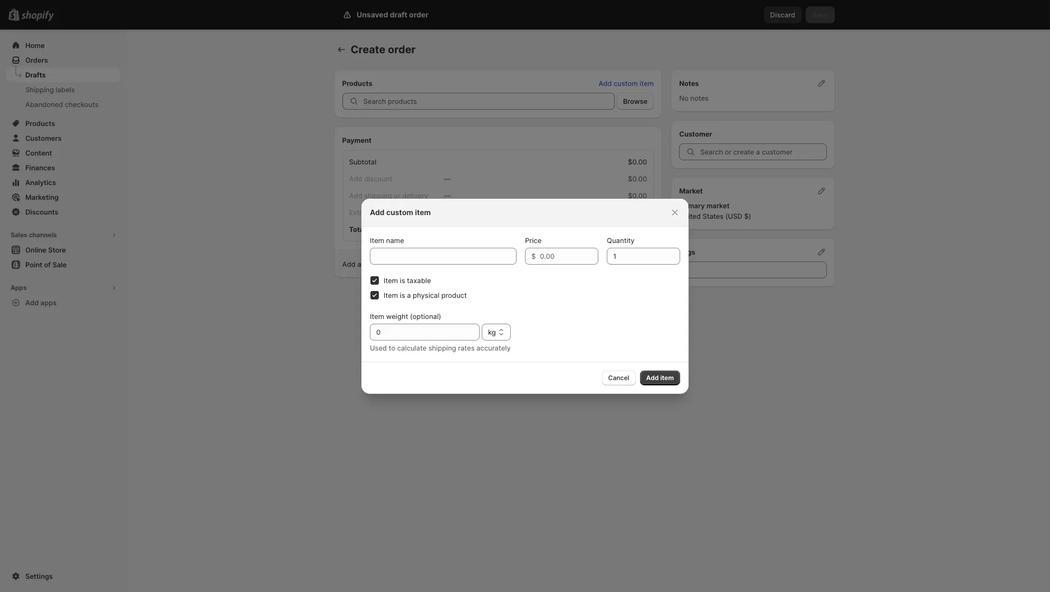 Task type: vqa. For each thing, say whether or not it's contained in the screenshot.
a's IS
yes



Task type: describe. For each thing, give the bounding box(es) containing it.
create
[[351, 43, 386, 56]]

a inside dialog
[[407, 291, 411, 300]]

discard
[[770, 11, 796, 19]]

add item button
[[640, 371, 680, 386]]

(optional)
[[410, 312, 441, 321]]

product inside add custom item dialog
[[442, 291, 467, 300]]

item for item is a physical product
[[384, 291, 398, 300]]

market
[[707, 202, 730, 210]]

abandoned
[[25, 100, 63, 109]]

add custom item inside add custom item dialog
[[370, 208, 431, 217]]

total
[[430, 260, 445, 269]]

browse
[[623, 97, 648, 106]]

notes
[[679, 79, 699, 88]]

Quantity number field
[[607, 248, 665, 265]]

abandoned checkouts link
[[6, 97, 120, 112]]

to inside dialog
[[389, 344, 396, 352]]

payment
[[478, 260, 506, 269]]

custom inside add custom item "button"
[[614, 79, 638, 88]]

draft
[[390, 10, 408, 19]]

add custom item button
[[592, 76, 660, 91]]

item is taxable
[[384, 276, 431, 285]]

payment
[[342, 136, 372, 145]]

united
[[679, 212, 701, 221]]

taxable
[[407, 276, 431, 285]]

sales
[[11, 231, 27, 239]]

search
[[412, 11, 435, 19]]

accurately
[[477, 344, 511, 352]]

browse button
[[617, 93, 654, 110]]

2 — from the top
[[444, 192, 451, 200]]

discounts
[[25, 208, 58, 216]]

home link
[[6, 38, 120, 53]]

sales channels button
[[6, 228, 120, 243]]

item weight (optional)
[[370, 312, 441, 321]]

add custom item dialog
[[0, 199, 1050, 394]]

shipping
[[429, 344, 456, 352]]

drafts
[[25, 71, 46, 79]]

cancel
[[608, 374, 630, 382]]

calculate inside add custom item dialog
[[397, 344, 427, 352]]

0 vertical spatial order
[[409, 10, 429, 19]]

add item
[[646, 374, 674, 382]]

name
[[386, 236, 404, 245]]

settings
[[25, 573, 53, 581]]

add a product to calculate total and view payment options.
[[342, 260, 534, 269]]

shopify image
[[21, 11, 54, 21]]

and
[[447, 260, 459, 269]]

notes
[[691, 94, 709, 102]]

abandoned checkouts
[[25, 100, 99, 109]]



Task type: locate. For each thing, give the bounding box(es) containing it.
calculate
[[399, 260, 428, 269], [397, 344, 427, 352]]

item inside "button"
[[640, 79, 654, 88]]

options.
[[508, 260, 534, 269]]

2 is from the top
[[400, 291, 405, 300]]

1 vertical spatial calculate
[[397, 344, 427, 352]]

1 vertical spatial custom
[[386, 208, 413, 217]]

discard link
[[764, 6, 802, 23]]

item name
[[370, 236, 404, 245]]

is
[[400, 276, 405, 285], [400, 291, 405, 300]]

1 horizontal spatial add custom item
[[599, 79, 654, 88]]

$
[[532, 252, 536, 261]]

apps
[[11, 284, 27, 292]]

item
[[640, 79, 654, 88], [415, 208, 431, 217], [660, 374, 674, 382]]

settings link
[[6, 570, 120, 584]]

item up browse
[[640, 79, 654, 88]]

customer
[[679, 130, 712, 138]]

item up weight
[[384, 291, 398, 300]]

custom
[[614, 79, 638, 88], [386, 208, 413, 217]]

add apps
[[25, 299, 57, 307]]

item left name
[[370, 236, 384, 245]]

Item weight (optional) number field
[[370, 324, 464, 341]]

to up item is taxable
[[391, 260, 397, 269]]

item right cancel
[[660, 374, 674, 382]]

item for item is taxable
[[384, 276, 398, 285]]

1 is from the top
[[400, 276, 405, 285]]

unsaved draft order
[[357, 10, 429, 19]]

total
[[349, 225, 366, 234]]

order right "create"
[[388, 43, 416, 56]]

cancel button
[[602, 371, 636, 386]]

(usd
[[726, 212, 743, 221]]

0 horizontal spatial a
[[357, 260, 361, 269]]

1 vertical spatial —
[[444, 192, 451, 200]]

no notes
[[679, 94, 709, 102]]

primary market united states (usd $)
[[679, 202, 751, 221]]

1 vertical spatial order
[[388, 43, 416, 56]]

primary
[[679, 202, 705, 210]]

0 horizontal spatial product
[[363, 260, 389, 269]]

used to calculate shipping rates accurately
[[370, 344, 511, 352]]

order
[[409, 10, 429, 19], [388, 43, 416, 56]]

product down item name at top left
[[363, 260, 389, 269]]

sales channels
[[11, 231, 57, 239]]

item
[[370, 236, 384, 245], [384, 276, 398, 285], [384, 291, 398, 300], [370, 312, 384, 321]]

item is a physical product
[[384, 291, 467, 300]]

0 horizontal spatial add custom item
[[370, 208, 431, 217]]

shipping labels
[[25, 86, 75, 94]]

1 vertical spatial to
[[389, 344, 396, 352]]

0 vertical spatial a
[[357, 260, 361, 269]]

add inside "button"
[[599, 79, 612, 88]]

1 — from the top
[[444, 175, 451, 183]]

search button
[[395, 6, 648, 23]]

a down item is taxable
[[407, 291, 411, 300]]

$)
[[745, 212, 751, 221]]

orders
[[25, 56, 48, 64]]

is for taxable
[[400, 276, 405, 285]]

discounts link
[[6, 205, 120, 220]]

kg
[[488, 328, 496, 337]]

item for item weight (optional)
[[370, 312, 384, 321]]

to
[[391, 260, 397, 269], [389, 344, 396, 352]]

apps
[[41, 299, 57, 307]]

market
[[679, 187, 703, 195]]

item inside button
[[660, 374, 674, 382]]

1 vertical spatial product
[[442, 291, 467, 300]]

0 vertical spatial calculate
[[399, 260, 428, 269]]

Item name text field
[[370, 248, 517, 265]]

weight
[[386, 312, 408, 321]]

Price text field
[[540, 248, 599, 265]]

is down item is taxable
[[400, 291, 405, 300]]

add custom item up browse
[[599, 79, 654, 88]]

shipping
[[25, 86, 54, 94]]

channels
[[29, 231, 57, 239]]

1 vertical spatial item
[[415, 208, 431, 217]]

2 vertical spatial item
[[660, 374, 674, 382]]

is left taxable
[[400, 276, 405, 285]]

states
[[703, 212, 724, 221]]

item left taxable
[[384, 276, 398, 285]]

1 vertical spatial add custom item
[[370, 208, 431, 217]]

shipping labels link
[[6, 82, 120, 97]]

0 vertical spatial item
[[640, 79, 654, 88]]

a
[[357, 260, 361, 269], [407, 291, 411, 300]]

products
[[342, 79, 373, 88]]

1 horizontal spatial a
[[407, 291, 411, 300]]

0 vertical spatial custom
[[614, 79, 638, 88]]

used
[[370, 344, 387, 352]]

0 vertical spatial product
[[363, 260, 389, 269]]

apps button
[[6, 281, 120, 296]]

product
[[363, 260, 389, 269], [442, 291, 467, 300]]

custom inside add custom item dialog
[[386, 208, 413, 217]]

0 vertical spatial is
[[400, 276, 405, 285]]

quantity
[[607, 236, 635, 245]]

tags
[[679, 248, 696, 257]]

drafts link
[[6, 68, 120, 82]]

custom up name
[[386, 208, 413, 217]]

calculate up taxable
[[399, 260, 428, 269]]

calculate down item weight (optional) number field
[[397, 344, 427, 352]]

price
[[525, 236, 542, 245]]

create order
[[351, 43, 416, 56]]

item left weight
[[370, 312, 384, 321]]

$0.00
[[628, 158, 647, 166], [628, 175, 647, 183], [628, 192, 647, 200], [627, 225, 647, 234]]

2 horizontal spatial item
[[660, 374, 674, 382]]

0 vertical spatial to
[[391, 260, 397, 269]]

—
[[444, 175, 451, 183], [444, 192, 451, 200]]

to right the used
[[389, 344, 396, 352]]

add custom item up name
[[370, 208, 431, 217]]

custom up browse
[[614, 79, 638, 88]]

rates
[[458, 344, 475, 352]]

0 horizontal spatial item
[[415, 208, 431, 217]]

home
[[25, 41, 45, 50]]

labels
[[56, 86, 75, 94]]

add apps button
[[6, 296, 120, 310]]

physical
[[413, 291, 440, 300]]

item for item name
[[370, 236, 384, 245]]

1 horizontal spatial item
[[640, 79, 654, 88]]

0 vertical spatial add custom item
[[599, 79, 654, 88]]

subtotal
[[349, 158, 377, 166]]

1 horizontal spatial product
[[442, 291, 467, 300]]

add
[[599, 79, 612, 88], [370, 208, 385, 217], [342, 260, 356, 269], [25, 299, 39, 307], [646, 374, 659, 382]]

unsaved
[[357, 10, 388, 19]]

checkouts
[[65, 100, 99, 109]]

0 vertical spatial —
[[444, 175, 451, 183]]

no
[[679, 94, 689, 102]]

order right draft
[[409, 10, 429, 19]]

1 horizontal spatial custom
[[614, 79, 638, 88]]

view
[[461, 260, 476, 269]]

1 vertical spatial is
[[400, 291, 405, 300]]

a down total
[[357, 260, 361, 269]]

product right physical
[[442, 291, 467, 300]]

item up 'item name' "text field"
[[415, 208, 431, 217]]

add custom item inside add custom item "button"
[[599, 79, 654, 88]]

is for a
[[400, 291, 405, 300]]

0 horizontal spatial custom
[[386, 208, 413, 217]]

add custom item
[[599, 79, 654, 88], [370, 208, 431, 217]]

1 vertical spatial a
[[407, 291, 411, 300]]

orders link
[[6, 53, 120, 68]]



